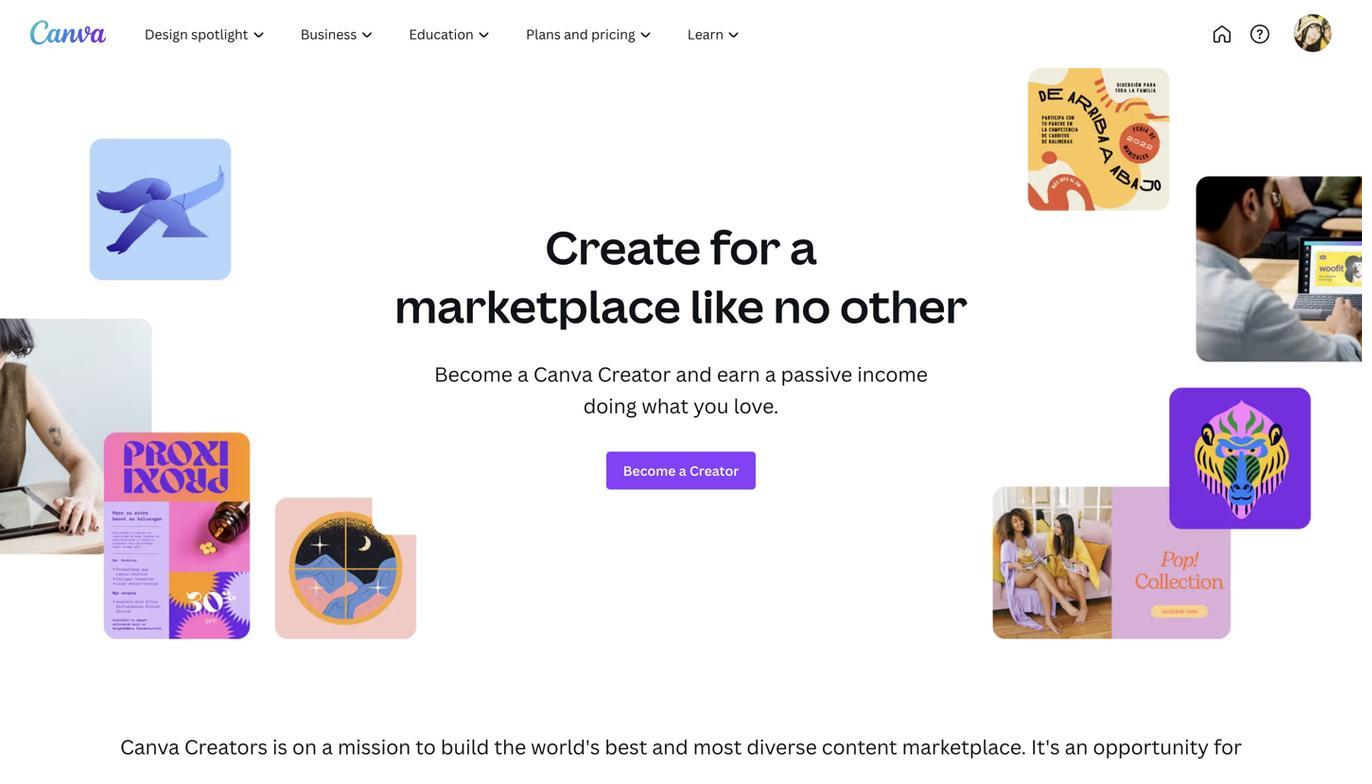 Task type: describe. For each thing, give the bounding box(es) containing it.
top level navigation element
[[129, 15, 821, 53]]

1 vertical spatial to
[[830, 765, 850, 769]]

passive
[[781, 360, 853, 387]]

become
[[434, 360, 513, 387]]

million
[[1136, 765, 1201, 769]]

doing
[[583, 392, 637, 419]]

canva creators is on a mission to build the world's best and most diverse content marketplace. it's an opportunity for designers, photographers, illustrators, artists, and subject matter specialists to share their work with over 85 million canv
[[97, 733, 1265, 769]]

what
[[642, 392, 689, 419]]

opportunity
[[1093, 733, 1209, 760]]

a inside create for a marketplace like no other
[[790, 215, 817, 277]]

0 vertical spatial to
[[416, 733, 436, 760]]

is
[[272, 733, 288, 760]]

income
[[857, 360, 928, 387]]

the
[[494, 733, 526, 760]]

photographers,
[[199, 765, 347, 769]]

1 vertical spatial and
[[652, 733, 688, 760]]

marketplace
[[395, 274, 681, 336]]

for inside canva creators is on a mission to build the world's best and most diverse content marketplace. it's an opportunity for designers, photographers, illustrators, artists, and subject matter specialists to share their work with over 85 million canv
[[1214, 733, 1242, 760]]

2 vertical spatial and
[[537, 765, 574, 769]]

love.
[[734, 392, 779, 419]]

best
[[605, 733, 647, 760]]

create for a marketplace like no other
[[395, 215, 967, 336]]

earn
[[717, 360, 760, 387]]

mission
[[338, 733, 411, 760]]

other
[[840, 274, 967, 336]]



Task type: locate. For each thing, give the bounding box(es) containing it.
specialists
[[724, 765, 825, 769]]

to
[[416, 733, 436, 760], [830, 765, 850, 769]]

creator
[[598, 360, 671, 387]]

matter
[[654, 765, 720, 769]]

to up illustrators,
[[416, 733, 436, 760]]

canva inside canva creators is on a mission to build the world's best and most diverse content marketplace. it's an opportunity for designers, photographers, illustrators, artists, and subject matter specialists to share their work with over 85 million canv
[[120, 733, 180, 760]]

a
[[790, 215, 817, 277], [517, 360, 529, 387], [765, 360, 776, 387], [322, 733, 333, 760]]

designers,
[[97, 765, 195, 769]]

0 vertical spatial for
[[710, 215, 781, 277]]

with
[[1014, 765, 1055, 769]]

become a canva creator and earn a passive income doing what you love.
[[434, 360, 928, 419]]

a inside canva creators is on a mission to build the world's best and most diverse content marketplace. it's an opportunity for designers, photographers, illustrators, artists, and subject matter specialists to share their work with over 85 million canv
[[322, 733, 333, 760]]

to down content
[[830, 765, 850, 769]]

work
[[963, 765, 1009, 769]]

content
[[822, 733, 897, 760]]

artists,
[[467, 765, 533, 769]]

and up matter
[[652, 733, 688, 760]]

subject
[[578, 765, 649, 769]]

build
[[441, 733, 489, 760]]

create
[[545, 215, 701, 277]]

for inside create for a marketplace like no other
[[710, 215, 781, 277]]

diverse
[[747, 733, 817, 760]]

canva up the designers,
[[120, 733, 180, 760]]

canva inside become a canva creator and earn a passive income doing what you love.
[[533, 360, 593, 387]]

85
[[1108, 765, 1131, 769]]

canva up doing
[[533, 360, 593, 387]]

1 vertical spatial for
[[1214, 733, 1242, 760]]

an
[[1065, 733, 1088, 760]]

most
[[693, 733, 742, 760]]

1 horizontal spatial canva
[[533, 360, 593, 387]]

you
[[694, 392, 729, 419]]

over
[[1060, 765, 1103, 769]]

it's
[[1031, 733, 1060, 760]]

0 horizontal spatial canva
[[120, 733, 180, 760]]

and down world's
[[537, 765, 574, 769]]

and up the you
[[676, 360, 712, 387]]

illustrators,
[[352, 765, 462, 769]]

1 vertical spatial canva
[[120, 733, 180, 760]]

0 horizontal spatial to
[[416, 733, 436, 760]]

creators
[[184, 733, 268, 760]]

1 horizontal spatial to
[[830, 765, 850, 769]]

for
[[710, 215, 781, 277], [1214, 733, 1242, 760]]

0 horizontal spatial for
[[710, 215, 781, 277]]

their
[[913, 765, 958, 769]]

no
[[774, 274, 831, 336]]

and inside become a canva creator and earn a passive income doing what you love.
[[676, 360, 712, 387]]

on
[[292, 733, 317, 760]]

1 horizontal spatial for
[[1214, 733, 1242, 760]]

world's
[[531, 733, 600, 760]]

like
[[690, 274, 764, 336]]

0 vertical spatial and
[[676, 360, 712, 387]]

marketplace.
[[902, 733, 1026, 760]]

and
[[676, 360, 712, 387], [652, 733, 688, 760], [537, 765, 574, 769]]

canva
[[533, 360, 593, 387], [120, 733, 180, 760]]

share
[[855, 765, 908, 769]]

0 vertical spatial canva
[[533, 360, 593, 387]]



Task type: vqa. For each thing, say whether or not it's contained in the screenshot.
passive
yes



